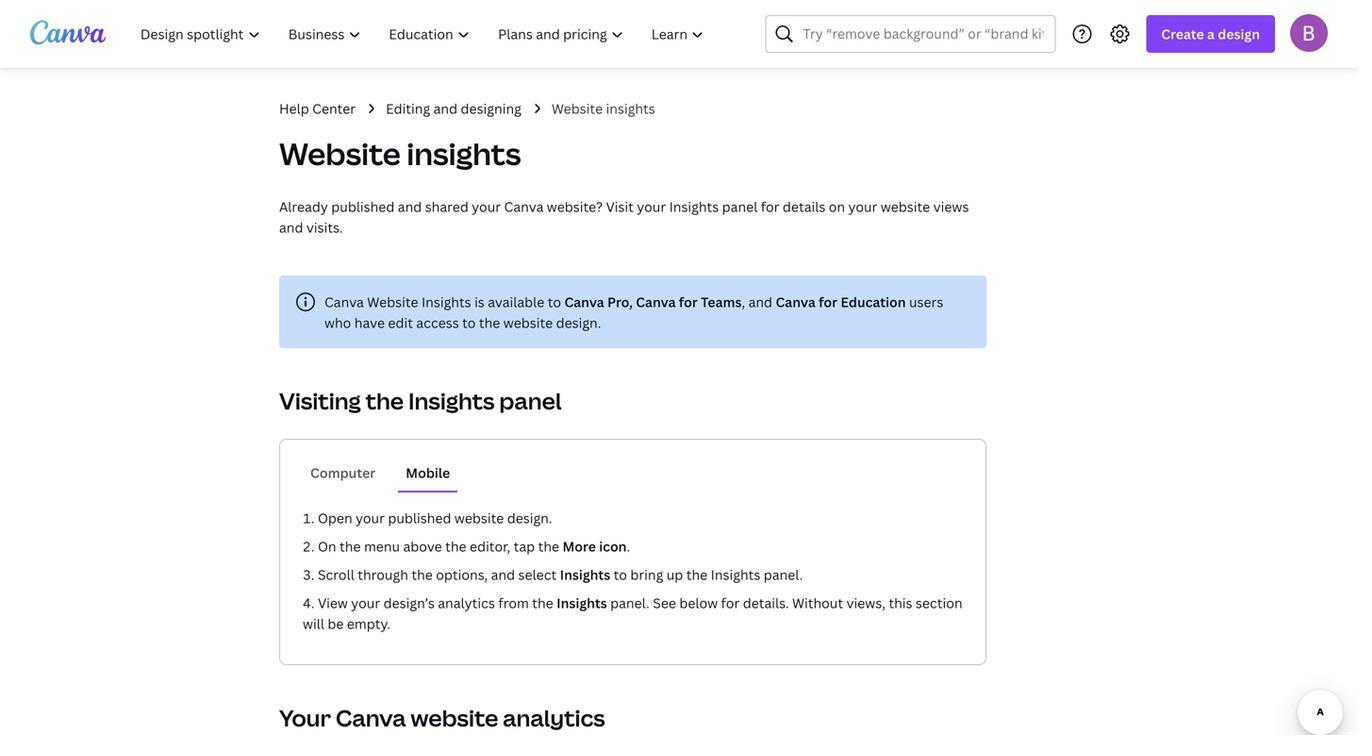 Task type: vqa. For each thing, say whether or not it's contained in the screenshot.
have
yes



Task type: describe. For each thing, give the bounding box(es) containing it.
already
[[279, 198, 328, 216]]

on
[[829, 198, 846, 216]]

users who have edit access to the website design.
[[325, 293, 944, 332]]

help
[[279, 100, 309, 117]]

teams
[[701, 293, 742, 311]]

pro,
[[608, 293, 633, 311]]

visits.
[[307, 218, 343, 236]]

panel. see below for details. without views, this section will be empty.
[[303, 594, 963, 633]]

the up options,
[[446, 537, 467, 555]]

and down the already
[[279, 218, 303, 236]]

canva right your
[[336, 703, 406, 733]]

details
[[783, 198, 826, 216]]

your
[[279, 703, 331, 733]]

help center link
[[279, 98, 356, 119]]

computer button
[[303, 455, 383, 491]]

select
[[519, 566, 557, 584]]

see
[[653, 594, 676, 612]]

panel. inside the panel. see below for details. without views, this section will be empty.
[[611, 594, 650, 612]]

icon
[[599, 537, 627, 555]]

is
[[475, 293, 485, 311]]

and up from at bottom left
[[491, 566, 515, 584]]

to for access
[[462, 314, 476, 332]]

designing
[[461, 100, 522, 117]]

on
[[318, 537, 337, 555]]

published inside already published and shared your canva website? visit your insights panel for details on your website views and visits.
[[331, 198, 395, 216]]

education
[[841, 293, 906, 311]]

.
[[627, 537, 630, 555]]

for inside already published and shared your canva website? visit your insights panel for details on your website views and visits.
[[761, 198, 780, 216]]

center
[[312, 100, 356, 117]]

available
[[488, 293, 545, 311]]

editing and designing
[[386, 100, 522, 117]]

1 horizontal spatial insights
[[606, 100, 656, 117]]

design
[[1218, 25, 1261, 43]]

analytics for design's
[[438, 594, 495, 612]]

the right "up"
[[687, 566, 708, 584]]

design's
[[384, 594, 435, 612]]

who
[[325, 314, 351, 332]]

from
[[499, 594, 529, 612]]

1 vertical spatial website
[[279, 133, 401, 174]]

visit
[[606, 198, 634, 216]]

1 vertical spatial published
[[388, 509, 451, 527]]

2 vertical spatial website
[[367, 293, 419, 311]]

and inside editing and designing link
[[434, 100, 458, 117]]

section
[[916, 594, 963, 612]]

have
[[355, 314, 385, 332]]

1 vertical spatial panel
[[500, 385, 562, 416]]

access
[[416, 314, 459, 332]]

your right shared
[[472, 198, 501, 216]]

editing and designing link
[[386, 98, 522, 119]]

bring
[[631, 566, 664, 584]]

bob builder image
[[1291, 14, 1329, 52]]

the down above
[[412, 566, 433, 584]]

tap
[[514, 537, 535, 555]]

design. inside users who have edit access to the website design.
[[556, 314, 601, 332]]

computer
[[310, 464, 376, 482]]

open
[[318, 509, 353, 527]]

and right ,
[[749, 293, 773, 311]]

for left education
[[819, 293, 838, 311]]



Task type: locate. For each thing, give the bounding box(es) containing it.
your right on
[[849, 198, 878, 216]]

0 horizontal spatial website insights
[[279, 133, 521, 174]]

website insights link
[[552, 98, 656, 119]]

canva inside already published and shared your canva website? visit your insights panel for details on your website views and visits.
[[504, 198, 544, 216]]

the down select
[[532, 594, 554, 612]]

menu
[[364, 537, 400, 555]]

published
[[331, 198, 395, 216], [388, 509, 451, 527]]

1 horizontal spatial panel
[[722, 198, 758, 216]]

1 horizontal spatial design.
[[556, 314, 601, 332]]

editing
[[386, 100, 430, 117]]

0 horizontal spatial to
[[462, 314, 476, 332]]

mobile button
[[398, 455, 458, 491]]

the right visiting
[[366, 385, 404, 416]]

canva website insights is available to canva pro, canva for teams , and canva for education
[[325, 293, 906, 311]]

insights down the more at the bottom
[[560, 566, 611, 584]]

views,
[[847, 594, 886, 612]]

up
[[667, 566, 683, 584]]

below
[[680, 594, 718, 612]]

will
[[303, 615, 325, 633]]

visiting the insights panel
[[279, 385, 562, 416]]

create
[[1162, 25, 1205, 43]]

the right on
[[340, 537, 361, 555]]

for left teams
[[679, 293, 698, 311]]

panel.
[[764, 566, 803, 584], [611, 594, 650, 612]]

website
[[552, 100, 603, 117], [279, 133, 401, 174], [367, 293, 419, 311]]

0 vertical spatial insights
[[606, 100, 656, 117]]

1 vertical spatial insights
[[407, 133, 521, 174]]

canva up who
[[325, 293, 364, 311]]

panel inside already published and shared your canva website? visit your insights panel for details on your website views and visits.
[[722, 198, 758, 216]]

1 vertical spatial analytics
[[503, 703, 605, 733]]

0 vertical spatial published
[[331, 198, 395, 216]]

0 horizontal spatial analytics
[[438, 594, 495, 612]]

to left bring
[[614, 566, 627, 584]]

0 horizontal spatial panel
[[500, 385, 562, 416]]

to down is
[[462, 314, 476, 332]]

2 vertical spatial to
[[614, 566, 627, 584]]

0 vertical spatial panel
[[722, 198, 758, 216]]

0 horizontal spatial insights
[[407, 133, 521, 174]]

website insights
[[552, 100, 656, 117], [279, 133, 521, 174]]

1 vertical spatial panel.
[[611, 594, 650, 612]]

open your published website design.
[[318, 509, 553, 527]]

insights up 'access'
[[422, 293, 471, 311]]

website
[[881, 198, 931, 216], [504, 314, 553, 332], [455, 509, 504, 527], [411, 703, 498, 733]]

above
[[403, 537, 442, 555]]

0 horizontal spatial design.
[[507, 509, 553, 527]]

create a design button
[[1147, 15, 1276, 53]]

help center
[[279, 100, 356, 117]]

already published and shared your canva website? visit your insights panel for details on your website views and visits.
[[279, 198, 970, 236]]

1 horizontal spatial website insights
[[552, 100, 656, 117]]

0 vertical spatial panel.
[[764, 566, 803, 584]]

view your design's analytics from the insights
[[318, 594, 607, 612]]

design. down canva website insights is available to canva pro, canva for teams , and canva for education
[[556, 314, 601, 332]]

view
[[318, 594, 348, 612]]

website inside users who have edit access to the website design.
[[504, 314, 553, 332]]

canva left website?
[[504, 198, 544, 216]]

mobile
[[406, 464, 450, 482]]

your right visit
[[637, 198, 666, 216]]

1 horizontal spatial panel.
[[764, 566, 803, 584]]

for
[[761, 198, 780, 216], [679, 293, 698, 311], [819, 293, 838, 311], [721, 594, 740, 612]]

your up empty.
[[351, 594, 380, 612]]

editor,
[[470, 537, 511, 555]]

analytics for website
[[503, 703, 605, 733]]

and right editing
[[434, 100, 458, 117]]

panel
[[722, 198, 758, 216], [500, 385, 562, 416]]

design. up the tap
[[507, 509, 553, 527]]

website?
[[547, 198, 603, 216]]

to for available
[[548, 293, 561, 311]]

insights up details.
[[711, 566, 761, 584]]

this
[[889, 594, 913, 612]]

panel. down bring
[[611, 594, 650, 612]]

your canva website analytics
[[279, 703, 605, 733]]

analytics
[[438, 594, 495, 612], [503, 703, 605, 733]]

scroll through the options, and select insights to bring up the insights panel.
[[318, 566, 803, 584]]

shared
[[425, 198, 469, 216]]

through
[[358, 566, 408, 584]]

website right designing
[[552, 100, 603, 117]]

insights up mobile
[[409, 385, 495, 416]]

1 vertical spatial to
[[462, 314, 476, 332]]

the right the tap
[[538, 537, 560, 555]]

insights down scroll through the options, and select insights to bring up the insights panel.
[[557, 594, 607, 612]]

for inside the panel. see below for details. without views, this section will be empty.
[[721, 594, 740, 612]]

1 vertical spatial website insights
[[279, 133, 521, 174]]

users
[[910, 293, 944, 311]]

to
[[548, 293, 561, 311], [462, 314, 476, 332], [614, 566, 627, 584]]

and left shared
[[398, 198, 422, 216]]

be
[[328, 615, 344, 633]]

0 vertical spatial analytics
[[438, 594, 495, 612]]

insights right visit
[[670, 198, 719, 216]]

visiting
[[279, 385, 361, 416]]

0 horizontal spatial panel.
[[611, 594, 650, 612]]

Try "remove background" or "brand kit" search field
[[803, 16, 1044, 52]]

your up menu
[[356, 509, 385, 527]]

scroll
[[318, 566, 355, 584]]

for right below
[[721, 594, 740, 612]]

canva left pro,
[[565, 293, 605, 311]]

insights
[[670, 198, 719, 216], [422, 293, 471, 311], [409, 385, 495, 416], [560, 566, 611, 584], [711, 566, 761, 584], [557, 594, 607, 612]]

published up above
[[388, 509, 451, 527]]

website down the center
[[279, 133, 401, 174]]

,
[[742, 293, 746, 311]]

the inside users who have edit access to the website design.
[[479, 314, 500, 332]]

insights
[[606, 100, 656, 117], [407, 133, 521, 174]]

website up edit
[[367, 293, 419, 311]]

the
[[479, 314, 500, 332], [366, 385, 404, 416], [340, 537, 361, 555], [446, 537, 467, 555], [538, 537, 560, 555], [412, 566, 433, 584], [687, 566, 708, 584], [532, 594, 554, 612]]

2 horizontal spatial to
[[614, 566, 627, 584]]

details.
[[743, 594, 789, 612]]

for left details
[[761, 198, 780, 216]]

insights inside already published and shared your canva website? visit your insights panel for details on your website views and visits.
[[670, 198, 719, 216]]

the down is
[[479, 314, 500, 332]]

options,
[[436, 566, 488, 584]]

views
[[934, 198, 970, 216]]

create a design
[[1162, 25, 1261, 43]]

edit
[[388, 314, 413, 332]]

1 vertical spatial design.
[[507, 509, 553, 527]]

design.
[[556, 314, 601, 332], [507, 509, 553, 527]]

0 vertical spatial to
[[548, 293, 561, 311]]

without
[[793, 594, 844, 612]]

1 horizontal spatial to
[[548, 293, 561, 311]]

canva
[[504, 198, 544, 216], [325, 293, 364, 311], [565, 293, 605, 311], [636, 293, 676, 311], [776, 293, 816, 311], [336, 703, 406, 733]]

panel. up details.
[[764, 566, 803, 584]]

top level navigation element
[[128, 15, 720, 53]]

more
[[563, 537, 596, 555]]

published up 'visits.' on the left top of the page
[[331, 198, 395, 216]]

a
[[1208, 25, 1215, 43]]

website inside already published and shared your canva website? visit your insights panel for details on your website views and visits.
[[881, 198, 931, 216]]

canva right ,
[[776, 293, 816, 311]]

on the menu above the editor, tap the more icon .
[[318, 537, 630, 555]]

canva right pro,
[[636, 293, 676, 311]]

and
[[434, 100, 458, 117], [398, 198, 422, 216], [279, 218, 303, 236], [749, 293, 773, 311], [491, 566, 515, 584]]

0 vertical spatial website insights
[[552, 100, 656, 117]]

0 vertical spatial design.
[[556, 314, 601, 332]]

to right available
[[548, 293, 561, 311]]

to inside users who have edit access to the website design.
[[462, 314, 476, 332]]

0 vertical spatial website
[[552, 100, 603, 117]]

1 horizontal spatial analytics
[[503, 703, 605, 733]]

empty.
[[347, 615, 391, 633]]

your
[[472, 198, 501, 216], [637, 198, 666, 216], [849, 198, 878, 216], [356, 509, 385, 527], [351, 594, 380, 612]]



